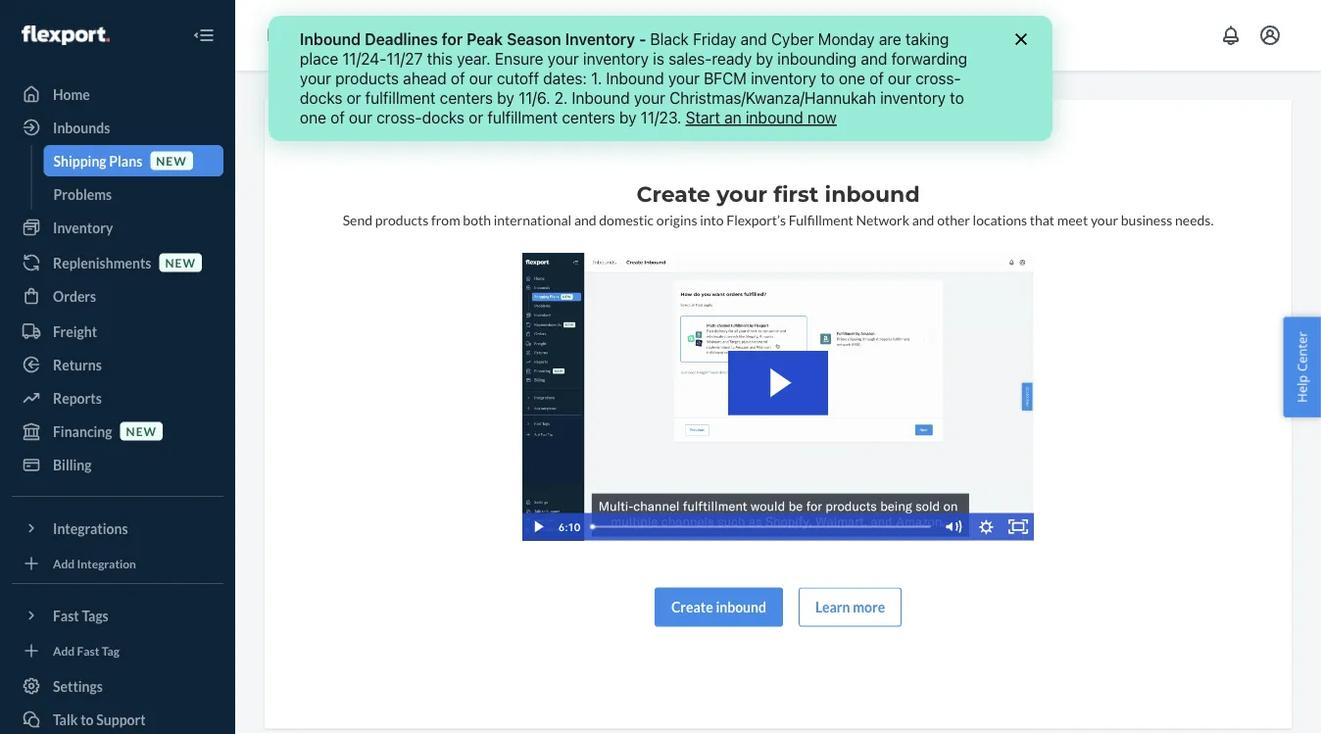 Task type: describe. For each thing, give the bounding box(es) containing it.
more
[[853, 599, 885, 616]]

reports link
[[12, 382, 223, 414]]

flexport logo image
[[22, 25, 110, 45]]

talk to support
[[53, 711, 146, 728]]

1 and from the left
[[574, 211, 596, 228]]

talk
[[53, 711, 78, 728]]

problems link
[[44, 178, 223, 210]]

home link
[[12, 78, 223, 110]]

add fast tag
[[53, 643, 119, 658]]

open account menu image
[[1258, 24, 1282, 47]]

1 vertical spatial your
[[1091, 211, 1118, 228]]

0 vertical spatial inbounds
[[267, 24, 354, 46]]

origins
[[656, 211, 697, 228]]

inbound inside button
[[716, 599, 766, 616]]

into
[[700, 211, 724, 228]]

video element
[[522, 253, 1034, 541]]

orders
[[53, 288, 96, 304]]

settings link
[[12, 670, 223, 702]]

that
[[1030, 211, 1055, 228]]

reports
[[53, 390, 102, 406]]

returns
[[53, 356, 102, 373]]

plans
[[109, 152, 142, 169]]

create for inbound
[[671, 599, 713, 616]]

flexport's
[[726, 211, 786, 228]]

international
[[494, 211, 572, 228]]

other
[[937, 211, 970, 228]]

both
[[463, 211, 491, 228]]

integrations
[[53, 520, 128, 537]]

fast tags
[[53, 607, 109, 624]]

problems
[[53, 186, 112, 202]]

shipping plans
[[53, 152, 142, 169]]

shipping
[[53, 152, 106, 169]]

send
[[343, 211, 372, 228]]

tag
[[102, 643, 119, 658]]

inbound inside create your first inbound send products from both international and domestic origins into flexport's fulfillment network and other locations that meet your business needs.
[[825, 181, 920, 207]]

create for your
[[636, 181, 711, 207]]

business
[[1121, 211, 1172, 228]]

1 vertical spatial inbounds link
[[12, 112, 223, 143]]

home
[[53, 86, 90, 102]]

billing
[[53, 456, 92, 473]]

integrations button
[[12, 513, 223, 544]]

tags
[[82, 607, 109, 624]]

orders link
[[12, 280, 223, 312]]

create your first inbound send products from both international and domestic origins into flexport's fulfillment network and other locations that meet your business needs.
[[343, 181, 1214, 228]]

1 vertical spatial inbounds
[[53, 119, 110, 136]]

help center button
[[1283, 317, 1321, 417]]

new for replenishments
[[165, 255, 196, 269]]

billing link
[[12, 449, 223, 480]]

fast tags button
[[12, 600, 223, 631]]

add fast tag link
[[12, 639, 223, 662]]

products
[[375, 211, 429, 228]]



Task type: locate. For each thing, give the bounding box(es) containing it.
0 vertical spatial create
[[636, 181, 711, 207]]

add for add fast tag
[[53, 643, 75, 658]]

your up "flexport's"
[[717, 181, 767, 207]]

inbounds link
[[267, 24, 354, 46], [12, 112, 223, 143]]

new right plans
[[156, 153, 187, 168]]

1 horizontal spatial inbounds
[[267, 24, 354, 46]]

inventory
[[53, 219, 113, 236]]

fast inside dropdown button
[[53, 607, 79, 624]]

inbound left learn
[[716, 599, 766, 616]]

inbounds
[[267, 24, 354, 46], [53, 119, 110, 136]]

0 vertical spatial fast
[[53, 607, 79, 624]]

add for add integration
[[53, 556, 75, 570]]

learn more
[[815, 599, 885, 616]]

create inbound button
[[655, 588, 783, 627]]

1 vertical spatial new
[[165, 255, 196, 269]]

1 vertical spatial inbound
[[716, 599, 766, 616]]

1 vertical spatial fast
[[77, 643, 99, 658]]

freight link
[[12, 316, 223, 347]]

create inbound
[[671, 599, 766, 616]]

add left "integration"
[[53, 556, 75, 570]]

fulfillment
[[789, 211, 853, 228]]

freight
[[53, 323, 97, 340]]

create
[[636, 181, 711, 207], [671, 599, 713, 616]]

new down reports link
[[126, 424, 157, 438]]

dialog
[[269, 16, 1053, 141]]

new for shipping plans
[[156, 153, 187, 168]]

1 vertical spatial add
[[53, 643, 75, 658]]

0 horizontal spatial your
[[717, 181, 767, 207]]

fast left tag
[[77, 643, 99, 658]]

create inside create your first inbound send products from both international and domestic origins into flexport's fulfillment network and other locations that meet your business needs.
[[636, 181, 711, 207]]

0 vertical spatial inbounds link
[[267, 24, 354, 46]]

add inside "link"
[[53, 556, 75, 570]]

inventory link
[[12, 212, 223, 243]]

integration
[[77, 556, 136, 570]]

needs.
[[1175, 211, 1214, 228]]

2 vertical spatial new
[[126, 424, 157, 438]]

0 vertical spatial add
[[53, 556, 75, 570]]

help center
[[1293, 331, 1311, 403]]

open notifications image
[[1219, 24, 1243, 47]]

learn more button
[[799, 588, 902, 627]]

0 horizontal spatial inbounds link
[[12, 112, 223, 143]]

video thumbnail image
[[522, 253, 1034, 541], [522, 253, 1034, 541]]

2 and from the left
[[912, 211, 934, 228]]

support
[[96, 711, 146, 728]]

new for financing
[[126, 424, 157, 438]]

add up settings
[[53, 643, 75, 658]]

add integration
[[53, 556, 136, 570]]

inbound
[[825, 181, 920, 207], [716, 599, 766, 616]]

first
[[773, 181, 819, 207]]

1 add from the top
[[53, 556, 75, 570]]

1 vertical spatial create
[[671, 599, 713, 616]]

create inside button
[[671, 599, 713, 616]]

0 horizontal spatial and
[[574, 211, 596, 228]]

and
[[574, 211, 596, 228], [912, 211, 934, 228]]

1 horizontal spatial your
[[1091, 211, 1118, 228]]

network
[[856, 211, 909, 228]]

from
[[431, 211, 460, 228]]

financing
[[53, 423, 112, 440]]

0 vertical spatial new
[[156, 153, 187, 168]]

fast
[[53, 607, 79, 624], [77, 643, 99, 658]]

0 vertical spatial inbound
[[825, 181, 920, 207]]

fast left the tags
[[53, 607, 79, 624]]

add integration link
[[12, 552, 223, 575]]

talk to support button
[[12, 704, 223, 734]]

meet
[[1057, 211, 1088, 228]]

returns link
[[12, 349, 223, 380]]

2 add from the top
[[53, 643, 75, 658]]

close navigation image
[[192, 24, 216, 47]]

new
[[156, 153, 187, 168], [165, 255, 196, 269], [126, 424, 157, 438]]

to
[[81, 711, 94, 728]]

0 horizontal spatial inbounds
[[53, 119, 110, 136]]

0 horizontal spatial inbound
[[716, 599, 766, 616]]

center
[[1293, 331, 1311, 372]]

add
[[53, 556, 75, 570], [53, 643, 75, 658]]

locations
[[973, 211, 1027, 228]]

inbound up network on the top right
[[825, 181, 920, 207]]

1 horizontal spatial inbounds link
[[267, 24, 354, 46]]

domestic
[[599, 211, 654, 228]]

1 horizontal spatial and
[[912, 211, 934, 228]]

new up orders link
[[165, 255, 196, 269]]

your right meet
[[1091, 211, 1118, 228]]

help
[[1293, 375, 1311, 403]]

your
[[717, 181, 767, 207], [1091, 211, 1118, 228]]

1 horizontal spatial inbound
[[825, 181, 920, 207]]

replenishments
[[53, 254, 151, 271]]

0 vertical spatial your
[[717, 181, 767, 207]]

and left the domestic
[[574, 211, 596, 228]]

and left "other"
[[912, 211, 934, 228]]

learn
[[815, 599, 850, 616]]

settings
[[53, 678, 103, 694]]



Task type: vqa. For each thing, say whether or not it's contained in the screenshot.
Quote 679161 Quote
no



